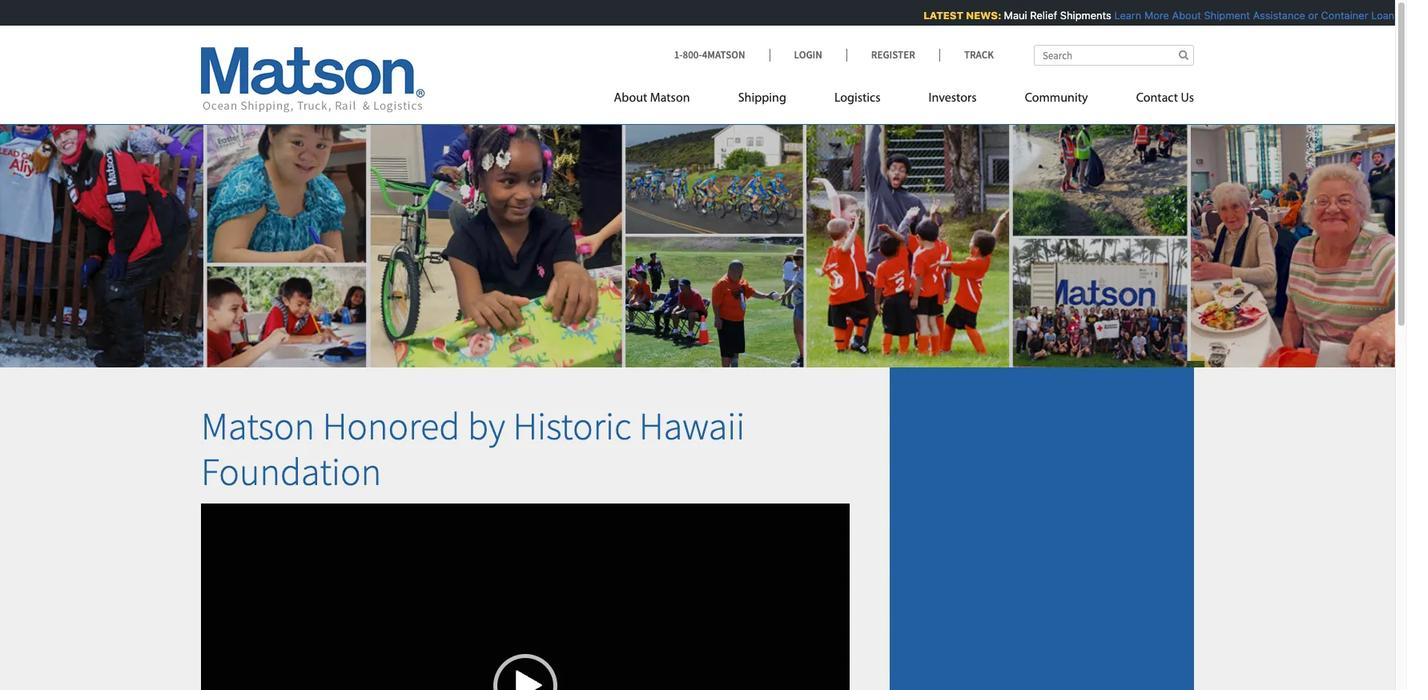 Task type: locate. For each thing, give the bounding box(es) containing it.
community link
[[1001, 84, 1112, 117]]

matson inside matson honored by historic hawaii foundation
[[201, 402, 315, 450]]

about
[[1166, 9, 1196, 22], [614, 92, 648, 105]]

1 vertical spatial about
[[614, 92, 648, 105]]

investors
[[929, 92, 977, 105]]

1-800-4matson link
[[674, 48, 769, 62]]

logistics
[[835, 92, 881, 105]]

>
[[1397, 9, 1404, 22]]

matson
[[650, 92, 690, 105], [201, 402, 315, 450]]

track link
[[940, 48, 994, 62]]

about inside top menu navigation
[[614, 92, 648, 105]]

Search search field
[[1034, 45, 1194, 66]]

assistance
[[1247, 9, 1300, 22]]

or
[[1303, 9, 1313, 22]]

0 horizontal spatial matson
[[201, 402, 315, 450]]

shipment
[[1198, 9, 1245, 22]]

investors link
[[905, 84, 1001, 117]]

1 vertical spatial matson
[[201, 402, 315, 450]]

honored
[[323, 402, 460, 450]]

hawaii
[[639, 402, 745, 450]]

learn
[[1109, 9, 1136, 22]]

latest news: maui relief shipments learn more about shipment assistance or container loans >
[[918, 9, 1404, 22]]

register link
[[847, 48, 940, 62]]

0 vertical spatial matson
[[650, 92, 690, 105]]

more
[[1139, 9, 1164, 22]]

1 horizontal spatial about
[[1166, 9, 1196, 22]]

maui
[[998, 9, 1022, 22]]

1 horizontal spatial matson
[[650, 92, 690, 105]]

contact us link
[[1112, 84, 1194, 117]]

matson foundation giving image
[[0, 99, 1396, 368]]

0 horizontal spatial about
[[614, 92, 648, 105]]

section
[[870, 368, 1215, 691]]

None search field
[[1034, 45, 1194, 66]]

login link
[[769, 48, 847, 62]]

logistics link
[[811, 84, 905, 117]]

login
[[794, 48, 823, 62]]



Task type: vqa. For each thing, say whether or not it's contained in the screenshot.
the rightmost About
yes



Task type: describe. For each thing, give the bounding box(es) containing it.
news:
[[960, 9, 996, 22]]

0 vertical spatial about
[[1166, 9, 1196, 22]]

learn more about shipment assistance or container loans > link
[[1109, 9, 1404, 22]]

1-
[[674, 48, 683, 62]]

1-800-4matson
[[674, 48, 745, 62]]

loans
[[1366, 9, 1394, 22]]

800-
[[683, 48, 702, 62]]

community
[[1025, 92, 1088, 105]]

4matson
[[702, 48, 745, 62]]

shipping link
[[714, 84, 811, 117]]

blue matson logo with ocean, shipping, truck, rail and logistics written beneath it. image
[[201, 47, 425, 113]]

top menu navigation
[[614, 84, 1194, 117]]

shipping
[[738, 92, 787, 105]]

track
[[964, 48, 994, 62]]

about matson link
[[614, 84, 714, 117]]

shipments
[[1055, 9, 1106, 22]]

foundation
[[201, 448, 382, 496]]

by
[[468, 402, 505, 450]]

contact us
[[1137, 92, 1194, 105]]

video player application
[[201, 504, 850, 691]]

contact
[[1137, 92, 1178, 105]]

us
[[1181, 92, 1194, 105]]

matson honored by historic hawaii foundation
[[201, 402, 745, 496]]

container
[[1316, 9, 1363, 22]]

matson inside top menu navigation
[[650, 92, 690, 105]]

historic
[[513, 402, 632, 450]]

search image
[[1179, 50, 1189, 60]]

register
[[871, 48, 916, 62]]

about matson
[[614, 92, 690, 105]]

latest
[[918, 9, 958, 22]]

relief
[[1024, 9, 1052, 22]]



